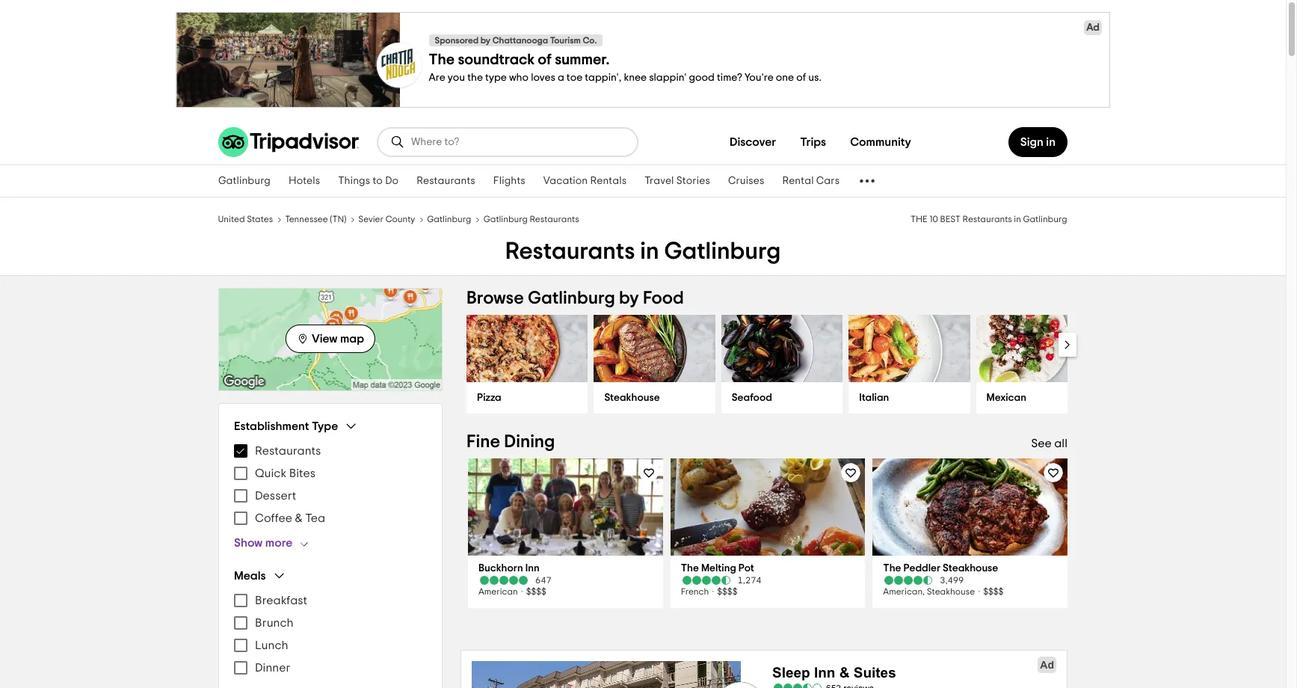 Task type: describe. For each thing, give the bounding box(es) containing it.
in for restaurants in gatlinburg
[[640, 239, 659, 263]]

the peddler steakhouse
[[884, 563, 999, 574]]

do
[[385, 176, 399, 186]]

3,499
[[940, 576, 964, 585]]

establishment type
[[234, 420, 338, 432]]

steakhouse inside the peddler steakhouse link
[[943, 563, 999, 574]]

rental cars link
[[774, 165, 849, 197]]

Search search field
[[411, 135, 625, 149]]

see
[[1032, 438, 1052, 450]]

gatlinburg restaurants
[[484, 215, 579, 224]]

hotels link
[[280, 165, 329, 197]]

tripadvisor image
[[218, 127, 359, 157]]

breakfast
[[255, 595, 307, 607]]

melting
[[702, 563, 737, 574]]

in for sign in
[[1047, 136, 1056, 148]]

seafood link
[[722, 382, 843, 414]]

browse gatlinburg by food
[[467, 289, 684, 307]]

the peddler steakhouse link
[[884, 562, 1058, 575]]

mexican link
[[977, 382, 1098, 414]]

show more
[[234, 537, 293, 549]]

establishment
[[234, 420, 309, 432]]

bites
[[289, 467, 316, 479]]

dessert
[[255, 490, 296, 502]]

(tn)
[[330, 215, 347, 224]]

dining
[[504, 433, 555, 451]]

647 link
[[479, 575, 653, 586]]

restaurants up browse gatlinburg by food
[[505, 239, 635, 263]]

buckhorn inn link
[[479, 562, 653, 575]]

united states link
[[218, 212, 273, 224]]

view
[[312, 333, 338, 345]]

group containing establishment type
[[234, 419, 427, 551]]

sign in
[[1021, 136, 1056, 148]]

community
[[851, 136, 912, 148]]

cars
[[817, 176, 840, 186]]

things to do
[[338, 176, 399, 186]]

see all
[[1032, 438, 1068, 450]]

restaurants in gatlinburg
[[505, 239, 781, 263]]

things to do link
[[329, 165, 408, 197]]

flights
[[494, 176, 526, 186]]

restaurants up quick bites
[[255, 445, 321, 457]]

the for the peddler steakhouse
[[884, 563, 902, 574]]

sign in link
[[1009, 127, 1068, 157]]

restaurants down vacation
[[530, 215, 579, 224]]

$$$$ for buckhorn inn
[[526, 587, 547, 596]]

1 horizontal spatial gatlinburg link
[[428, 212, 472, 224]]

coffee
[[255, 512, 292, 524]]

steakhouse inside steakhouse link
[[605, 393, 660, 403]]

cruises link
[[719, 165, 774, 197]]

3,499 link
[[884, 575, 1058, 586]]

the
[[911, 215, 928, 224]]

brunch
[[255, 617, 294, 629]]

sign
[[1021, 136, 1044, 148]]

the melting pot link
[[681, 562, 855, 575]]

inn
[[526, 563, 540, 574]]

1 horizontal spatial in
[[1015, 215, 1022, 224]]

4.5 of 5 bubbles. 3,499 reviews element
[[884, 575, 1058, 586]]

restaurants right best at the top of the page
[[963, 215, 1013, 224]]

quick
[[255, 467, 287, 479]]

type
[[312, 420, 338, 432]]

discover
[[730, 136, 777, 148]]

american,
[[884, 587, 925, 596]]

hotels
[[289, 176, 320, 186]]

american, steakhouse
[[884, 587, 975, 596]]

italian
[[860, 393, 890, 403]]

united
[[218, 215, 245, 224]]

fine dining
[[467, 433, 555, 451]]

cruises
[[728, 176, 765, 186]]

rentals
[[591, 176, 627, 186]]

1,274 link
[[681, 575, 855, 586]]

restaurants link
[[408, 165, 485, 197]]

$$$$ for the peddler steakhouse
[[984, 587, 1004, 596]]

sevier county
[[359, 215, 416, 224]]

browse
[[467, 289, 524, 307]]

the for the melting pot
[[681, 563, 699, 574]]

peddler
[[904, 563, 941, 574]]

rental
[[783, 176, 814, 186]]

see all link
[[1032, 438, 1068, 450]]

sevier county link
[[359, 212, 416, 224]]

by
[[619, 289, 639, 307]]



Task type: locate. For each thing, give the bounding box(es) containing it.
2 the from the left
[[884, 563, 902, 574]]

quick bites
[[255, 467, 316, 479]]

steakhouse
[[605, 393, 660, 403], [943, 563, 999, 574], [927, 587, 975, 596]]

the melting pot
[[681, 563, 755, 574]]

0 horizontal spatial $$$$
[[526, 587, 547, 596]]

buckhorn
[[479, 563, 523, 574]]

things
[[338, 176, 370, 186]]

restaurants
[[417, 176, 476, 186], [530, 215, 579, 224], [963, 215, 1013, 224], [505, 239, 635, 263], [255, 445, 321, 457]]

map
[[340, 333, 364, 345]]

fine
[[467, 433, 501, 451]]

2 group from the top
[[234, 568, 427, 679]]

steakhouse link
[[594, 382, 716, 414]]

vacation
[[544, 176, 588, 186]]

gatlinburg link up united states "link"
[[209, 165, 280, 197]]

&
[[295, 512, 303, 524]]

in up food
[[640, 239, 659, 263]]

to
[[373, 176, 383, 186]]

1 menu from the top
[[234, 440, 427, 530]]

1 vertical spatial gatlinburg link
[[428, 212, 472, 224]]

1 the from the left
[[681, 563, 699, 574]]

in right best at the top of the page
[[1015, 215, 1022, 224]]

2 $$$$ from the left
[[717, 587, 738, 596]]

united states
[[218, 215, 273, 224]]

$$$$ down melting
[[717, 587, 738, 596]]

best
[[941, 215, 961, 224]]

dinner
[[255, 662, 291, 674]]

gatlinburg link down restaurants link
[[428, 212, 472, 224]]

2 horizontal spatial in
[[1047, 136, 1056, 148]]

lunch
[[255, 640, 288, 651]]

in
[[1047, 136, 1056, 148], [1015, 215, 1022, 224], [640, 239, 659, 263]]

0 vertical spatial group
[[234, 419, 427, 551]]

travel stories link
[[636, 165, 719, 197]]

buckhorn inn
[[479, 563, 540, 574]]

the 10  best restaurants in gatlinburg
[[911, 215, 1068, 224]]

view map button
[[286, 324, 375, 353]]

0 vertical spatial in
[[1047, 136, 1056, 148]]

more
[[265, 537, 293, 549]]

1 horizontal spatial the
[[884, 563, 902, 574]]

1 vertical spatial menu
[[234, 589, 427, 679]]

10
[[930, 215, 939, 224]]

group
[[234, 419, 427, 551], [234, 568, 427, 679]]

restaurants right do in the left of the page
[[417, 176, 476, 186]]

show
[[234, 537, 263, 549]]

flights link
[[485, 165, 535, 197]]

states
[[247, 215, 273, 224]]

vacation rentals link
[[535, 165, 636, 197]]

american
[[479, 587, 518, 596]]

647
[[536, 576, 552, 585]]

discover button
[[718, 127, 788, 157]]

None search field
[[378, 129, 637, 156]]

$$$$ for the melting pot
[[717, 587, 738, 596]]

in right the sign
[[1047, 136, 1056, 148]]

the up french at the bottom of page
[[681, 563, 699, 574]]

0 vertical spatial menu
[[234, 440, 427, 530]]

$$$$ down 3,499 link
[[984, 587, 1004, 596]]

0 vertical spatial advertisement region
[[0, 12, 1287, 108]]

0 horizontal spatial gatlinburg link
[[209, 165, 280, 197]]

5.0 of 5 bubbles. 647 reviews element
[[479, 575, 653, 586]]

1 group from the top
[[234, 419, 427, 551]]

4.5 of 5 bubbles. 1,274 reviews element
[[681, 575, 855, 586]]

food
[[643, 289, 684, 307]]

advertisement region
[[0, 12, 1287, 108], [461, 650, 1068, 688]]

1 horizontal spatial $$$$
[[717, 587, 738, 596]]

1 vertical spatial steakhouse
[[943, 563, 999, 574]]

tennessee (tn)
[[285, 215, 347, 224]]

1 vertical spatial group
[[234, 568, 427, 679]]

mexican
[[987, 393, 1027, 403]]

all
[[1055, 438, 1068, 450]]

travel stories
[[645, 176, 710, 186]]

$$$$ down the 647
[[526, 587, 547, 596]]

trips button
[[788, 127, 839, 157]]

gatlinburg
[[218, 176, 271, 186], [428, 215, 472, 224], [484, 215, 528, 224], [1024, 215, 1068, 224], [665, 239, 781, 263], [528, 289, 615, 307]]

2 menu from the top
[[234, 589, 427, 679]]

tennessee
[[285, 215, 328, 224]]

3 $$$$ from the left
[[984, 587, 1004, 596]]

1 $$$$ from the left
[[526, 587, 547, 596]]

the up american,
[[884, 563, 902, 574]]

1,274
[[738, 576, 762, 585]]

stories
[[677, 176, 710, 186]]

0 horizontal spatial in
[[640, 239, 659, 263]]

pot
[[739, 563, 755, 574]]

0 horizontal spatial the
[[681, 563, 699, 574]]

gatlinburg link
[[209, 165, 280, 197], [428, 212, 472, 224]]

rental cars
[[783, 176, 840, 186]]

pizza link
[[467, 382, 588, 414]]

tea
[[305, 512, 325, 524]]

search image
[[390, 135, 405, 150]]

county
[[386, 215, 416, 224]]

coffee & tea
[[255, 512, 325, 524]]

2 horizontal spatial $$$$
[[984, 587, 1004, 596]]

0 vertical spatial steakhouse
[[605, 393, 660, 403]]

0 vertical spatial gatlinburg link
[[209, 165, 280, 197]]

view map
[[312, 333, 364, 345]]

2 vertical spatial in
[[640, 239, 659, 263]]

french
[[681, 587, 709, 596]]

menu containing breakfast
[[234, 589, 427, 679]]

vacation rentals
[[544, 176, 627, 186]]

group containing meals
[[234, 568, 427, 679]]

1 vertical spatial in
[[1015, 215, 1022, 224]]

tennessee (tn) link
[[285, 212, 347, 224]]

menu
[[234, 440, 427, 530], [234, 589, 427, 679]]

pizza
[[477, 393, 502, 403]]

show more button
[[234, 536, 317, 551]]

1 vertical spatial advertisement region
[[461, 650, 1068, 688]]

community button
[[839, 127, 924, 157]]

2 vertical spatial steakhouse
[[927, 587, 975, 596]]

meals
[[234, 570, 266, 582]]

menu containing restaurants
[[234, 440, 427, 530]]

italian link
[[849, 382, 971, 414]]



Task type: vqa. For each thing, say whether or not it's contained in the screenshot.
bottom 11
no



